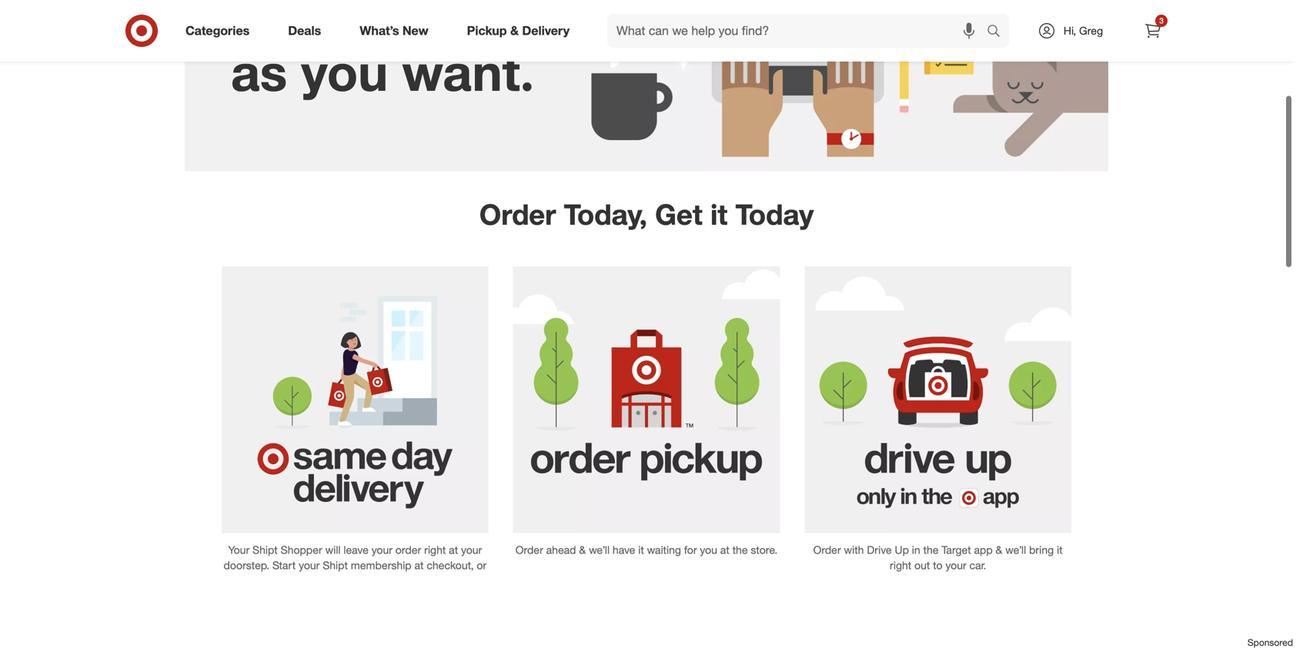 Task type: locate. For each thing, give the bounding box(es) containing it.
2 the from the left
[[924, 543, 939, 557]]

0 horizontal spatial the
[[733, 543, 748, 557]]

the left store.
[[733, 543, 748, 557]]

0 horizontal spatial &
[[511, 23, 519, 38]]

hi, greg
[[1064, 24, 1104, 37]]

0 horizontal spatial you
[[301, 41, 388, 103]]

order with drive up in the target app & we'll bring it right out to your car.
[[814, 543, 1063, 572]]

2 we'll from the left
[[1006, 543, 1027, 557]]

to
[[934, 559, 943, 572]]

for
[[684, 543, 697, 557]]

0 horizontal spatial right
[[424, 543, 446, 557]]

1 horizontal spatial we'll
[[1006, 543, 1027, 557]]

at right for
[[721, 543, 730, 557]]

it
[[711, 197, 728, 231], [639, 543, 644, 557], [1057, 543, 1063, 557]]

we'll left bring
[[1006, 543, 1027, 557]]

same day delivery image
[[222, 266, 489, 533]]

your down target
[[946, 559, 967, 572]]

1 the from the left
[[733, 543, 748, 557]]

the
[[733, 543, 748, 557], [924, 543, 939, 557]]

have
[[613, 543, 636, 557]]

pickup
[[467, 23, 507, 38]]

0 horizontal spatial we'll
[[589, 543, 610, 557]]

what's new link
[[347, 14, 448, 48]]

shopper
[[281, 543, 322, 557]]

3
[[1160, 16, 1164, 25]]

it right bring
[[1057, 543, 1063, 557]]

& right ahead
[[579, 543, 586, 557]]

get
[[655, 197, 703, 231]]

we'll left have
[[589, 543, 610, 557]]

at down order
[[415, 559, 424, 572]]

as
[[231, 41, 287, 103]]

order with drive up in the target app & we'll bring it right out to your car. link
[[793, 254, 1084, 583]]

your shipt shopper will leave your order right at your doorstep. start your shipt membership at checkout, or pay $9.99 per delivery.
[[224, 543, 487, 588]]

you
[[301, 41, 388, 103], [700, 543, 718, 557]]

1 vertical spatial you
[[700, 543, 718, 557]]

target drive up image
[[805, 266, 1072, 533]]

we'll
[[589, 543, 610, 557], [1006, 543, 1027, 557]]

deals link
[[275, 14, 341, 48]]

3 link
[[1137, 14, 1171, 48]]

your up pay
[[299, 559, 320, 572]]

order inside order ahead & we'll have it waiting for you at the store. link
[[516, 543, 544, 557]]

2 horizontal spatial &
[[996, 543, 1003, 557]]

you down what's
[[301, 41, 388, 103]]

you right for
[[700, 543, 718, 557]]

1 vertical spatial right
[[890, 559, 912, 572]]

right inside order with drive up in the target app & we'll bring it right out to your car.
[[890, 559, 912, 572]]

at
[[449, 543, 458, 557], [721, 543, 730, 557], [415, 559, 424, 572]]

right up checkout,
[[424, 543, 446, 557]]

it inside order with drive up in the target app & we'll bring it right out to your car.
[[1057, 543, 1063, 557]]

categories
[[186, 23, 250, 38]]

right
[[424, 543, 446, 557], [890, 559, 912, 572]]

it right have
[[639, 543, 644, 557]]

the right in
[[924, 543, 939, 557]]

car.
[[970, 559, 987, 572]]

shipt up $9.99
[[323, 559, 348, 572]]

& right app
[[996, 543, 1003, 557]]

0 vertical spatial right
[[424, 543, 446, 557]]

order
[[480, 197, 556, 231], [516, 543, 544, 557], [814, 543, 841, 557]]

want.
[[402, 41, 535, 103]]

order for order ahead & we'll have it waiting for you at the store.
[[516, 543, 544, 557]]

shipt up doorstep.
[[253, 543, 278, 557]]

search
[[980, 25, 1017, 40]]

0 horizontal spatial shipt
[[253, 543, 278, 557]]

&
[[511, 23, 519, 38], [579, 543, 586, 557], [996, 543, 1003, 557]]

your
[[372, 543, 393, 557], [461, 543, 482, 557], [299, 559, 320, 572], [946, 559, 967, 572]]

delivery.
[[370, 574, 409, 588]]

1 horizontal spatial right
[[890, 559, 912, 572]]

shipt
[[253, 543, 278, 557], [323, 559, 348, 572]]

1 we'll from the left
[[589, 543, 610, 557]]

right down up
[[890, 559, 912, 572]]

it right "get"
[[711, 197, 728, 231]]

2 horizontal spatial it
[[1057, 543, 1063, 557]]

& right pickup
[[511, 23, 519, 38]]

at up checkout,
[[449, 543, 458, 557]]

1 horizontal spatial shipt
[[323, 559, 348, 572]]

will
[[325, 543, 341, 557]]

the inside order ahead & we'll have it waiting for you at the store. link
[[733, 543, 748, 557]]

1 horizontal spatial the
[[924, 543, 939, 557]]

checkout,
[[427, 559, 474, 572]]

target
[[942, 543, 972, 557]]

order inside order with drive up in the target app & we'll bring it right out to your car.
[[814, 543, 841, 557]]

as you want.
[[231, 41, 535, 103]]

up
[[895, 543, 909, 557]]



Task type: describe. For each thing, give the bounding box(es) containing it.
your inside order with drive up in the target app & we'll bring it right out to your car.
[[946, 559, 967, 572]]

order for order today, get it today
[[480, 197, 556, 231]]

store.
[[751, 543, 778, 557]]

$9.99
[[322, 574, 348, 588]]

1 horizontal spatial &
[[579, 543, 586, 557]]

with
[[844, 543, 864, 557]]

0 horizontal spatial it
[[639, 543, 644, 557]]

target order pickup image
[[513, 266, 780, 533]]

app
[[975, 543, 993, 557]]

search button
[[980, 14, 1017, 51]]

what's
[[360, 23, 399, 38]]

today,
[[564, 197, 648, 231]]

your
[[228, 543, 250, 557]]

membership
[[351, 559, 412, 572]]

categories link
[[173, 14, 269, 48]]

deals
[[288, 23, 321, 38]]

your shipt shopper will leave your order right at your doorstep. start your shipt membership at checkout, or pay $9.99 per delivery. link
[[209, 254, 501, 598]]

0 vertical spatial shipt
[[253, 543, 278, 557]]

new
[[403, 23, 429, 38]]

waiting
[[647, 543, 681, 557]]

leave
[[344, 543, 369, 557]]

1 horizontal spatial you
[[700, 543, 718, 557]]

1 vertical spatial shipt
[[323, 559, 348, 572]]

or
[[477, 559, 487, 572]]

order ahead & we'll have it waiting for you at the store.
[[516, 543, 778, 557]]

pickup & delivery link
[[454, 14, 589, 48]]

right inside your shipt shopper will leave your order right at your doorstep. start your shipt membership at checkout, or pay $9.99 per delivery.
[[424, 543, 446, 557]]

1 horizontal spatial it
[[711, 197, 728, 231]]

doorstep.
[[224, 559, 270, 572]]

sponsored
[[1248, 637, 1294, 648]]

ahead
[[547, 543, 576, 557]]

bring
[[1030, 543, 1054, 557]]

pay
[[301, 574, 319, 588]]

pickup & delivery
[[467, 23, 570, 38]]

order ahead & we'll have it waiting for you at the store. link
[[501, 254, 793, 567]]

order
[[396, 543, 421, 557]]

today
[[736, 197, 814, 231]]

your up the "or"
[[461, 543, 482, 557]]

hi,
[[1064, 24, 1077, 37]]

drive
[[867, 543, 892, 557]]

delivery
[[522, 23, 570, 38]]

order today, get it today
[[480, 197, 814, 231]]

0 horizontal spatial at
[[415, 559, 424, 572]]

out
[[915, 559, 931, 572]]

& inside order with drive up in the target app & we'll bring it right out to your car.
[[996, 543, 1003, 557]]

the inside order with drive up in the target app & we'll bring it right out to your car.
[[924, 543, 939, 557]]

what's new
[[360, 23, 429, 38]]

we'll inside order with drive up in the target app & we'll bring it right out to your car.
[[1006, 543, 1027, 557]]

greg
[[1080, 24, 1104, 37]]

in
[[912, 543, 921, 557]]

order for order with drive up in the target app & we'll bring it right out to your car.
[[814, 543, 841, 557]]

What can we help you find? suggestions appear below search field
[[608, 14, 991, 48]]

2 horizontal spatial at
[[721, 543, 730, 557]]

1 horizontal spatial at
[[449, 543, 458, 557]]

start
[[273, 559, 296, 572]]

per
[[351, 574, 367, 588]]

your up membership
[[372, 543, 393, 557]]

0 vertical spatial you
[[301, 41, 388, 103]]



Task type: vqa. For each thing, say whether or not it's contained in the screenshot.
years corresponding to 6–8 years
no



